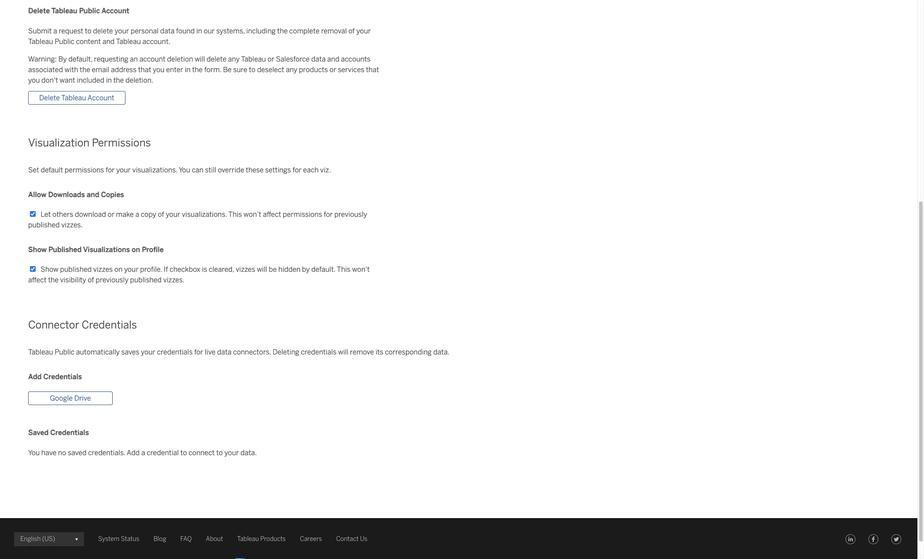 Task type: vqa. For each thing, say whether or not it's contained in the screenshot.
the "Go to search" image
no



Task type: describe. For each thing, give the bounding box(es) containing it.
1 vertical spatial data.
[[241, 449, 257, 457]]

1 vertical spatial you
[[28, 449, 40, 457]]

submit a request to delete your personal data found in our systems, including the complete removal of your tableau public content and tableau account.
[[28, 27, 371, 46]]

want
[[60, 76, 75, 84]]

credentials for add credentials
[[43, 373, 82, 381]]

content
[[76, 37, 101, 46]]

your left personal
[[115, 27, 129, 35]]

set default permissions for your visualizations. you can still override these settings for each viz.
[[28, 166, 331, 174]]

2 vertical spatial a
[[141, 449, 145, 457]]

others
[[52, 210, 73, 219]]

let others download or make a copy of your visualizations. this won't affect permissions for previously published vizzes.
[[28, 210, 367, 229]]

tableau products
[[237, 536, 286, 543]]

the down address
[[113, 76, 124, 84]]

visibility
[[60, 276, 86, 284]]

english
[[20, 536, 41, 543]]

contact us link
[[336, 535, 368, 545]]

copy
[[141, 210, 156, 219]]

tableau inside warning: by default, requesting an account deletion will delete any tableau or salesforce data and accounts associated with the email address that you enter in the form. be sure to deselect any products or services that you don't want included in the deletion.
[[241, 55, 266, 63]]

allow downloads and copies
[[28, 190, 124, 199]]

tableau left products on the left bottom of page
[[237, 536, 259, 543]]

its
[[376, 348, 384, 357]]

delete tableau account
[[39, 94, 114, 102]]

the inside show published vizzes on your profile. if checkbox is cleared, vizzes will be hidden by default. this won't affect the visibility of previously published vizzes.
[[48, 276, 59, 284]]

saves
[[121, 348, 139, 357]]

published
[[48, 246, 82, 254]]

drive
[[74, 395, 91, 403]]

published inside let others download or make a copy of your visualizations. this won't affect permissions for previously published vizzes.
[[28, 221, 60, 229]]

status
[[121, 536, 139, 543]]

0 vertical spatial you
[[153, 65, 165, 74]]

permissions
[[92, 136, 151, 149]]

connect
[[189, 449, 215, 457]]

request
[[59, 27, 83, 35]]

data inside warning: by default, requesting an account deletion will delete any tableau or salesforce data and accounts associated with the email address that you enter in the form. be sure to deselect any products or services that you don't want included in the deletion.
[[311, 55, 326, 63]]

system status link
[[98, 535, 139, 545]]

default,
[[68, 55, 92, 63]]

to inside warning: by default, requesting an account deletion will delete any tableau or salesforce data and accounts associated with the email address that you enter in the form. be sure to deselect any products or services that you don't want included in the deletion.
[[249, 65, 256, 74]]

your right saves
[[141, 348, 155, 357]]

your inside show published vizzes on your profile. if checkbox is cleared, vizzes will be hidden by default. this won't affect the visibility of previously published vizzes.
[[124, 266, 139, 274]]

delete for delete tableau account
[[39, 94, 60, 102]]

permissions inside let others download or make a copy of your visualizations. this won't affect permissions for previously published vizzes.
[[283, 210, 322, 219]]

affect inside let others download or make a copy of your visualizations. this won't affect permissions for previously published vizzes.
[[263, 210, 281, 219]]

public inside submit a request to delete your personal data found in our systems, including the complete removal of your tableau public content and tableau account.
[[55, 37, 74, 46]]

download
[[75, 210, 106, 219]]

delete inside submit a request to delete your personal data found in our systems, including the complete removal of your tableau public content and tableau account.
[[93, 27, 113, 35]]

tableau up request
[[51, 7, 77, 15]]

your up accounts on the left of the page
[[356, 27, 371, 35]]

contact us
[[336, 536, 368, 543]]

deletion
[[167, 55, 193, 63]]

corresponding
[[385, 348, 432, 357]]

vizzes. inside show published vizzes on your profile. if checkbox is cleared, vizzes will be hidden by default. this won't affect the visibility of previously published vizzes.
[[163, 276, 185, 284]]

have
[[41, 449, 56, 457]]

credentials.
[[88, 449, 125, 457]]

tableau down want
[[61, 94, 86, 102]]

this inside let others download or make a copy of your visualizations. this won't affect permissions for previously published vizzes.
[[228, 210, 242, 219]]

to right the connect
[[216, 449, 223, 457]]

products
[[260, 536, 286, 543]]

1 vizzes from the left
[[93, 266, 113, 274]]

0 vertical spatial account
[[101, 7, 129, 15]]

0 vertical spatial permissions
[[65, 166, 104, 174]]

connector
[[28, 319, 79, 332]]

can
[[192, 166, 204, 174]]

won't inside let others download or make a copy of your visualizations. this won't affect permissions for previously published vizzes.
[[244, 210, 261, 219]]

us
[[360, 536, 368, 543]]

tableau down 'submit'
[[28, 37, 53, 46]]

saved
[[28, 429, 49, 438]]

form.
[[204, 65, 221, 74]]

the left form.
[[192, 65, 203, 74]]

be
[[269, 266, 277, 274]]

1 horizontal spatial data
[[217, 348, 232, 357]]

settings
[[265, 166, 291, 174]]

1 that from the left
[[138, 65, 151, 74]]

our
[[204, 27, 215, 35]]

delete inside warning: by default, requesting an account deletion will delete any tableau or salesforce data and accounts associated with the email address that you enter in the form. be sure to deselect any products or services that you don't want included in the deletion.
[[207, 55, 227, 63]]

each
[[303, 166, 319, 174]]

previously inside show published vizzes on your profile. if checkbox is cleared, vizzes will be hidden by default. this won't affect the visibility of previously published vizzes.
[[96, 276, 129, 284]]

default.
[[311, 266, 336, 274]]

email
[[92, 65, 109, 74]]

including
[[246, 27, 276, 35]]

1 vertical spatial account
[[88, 94, 114, 102]]

viz.
[[320, 166, 331, 174]]

tableau public automatically saves your credentials for live data connectors. deleting credentials will remove its corresponding data.
[[28, 348, 450, 357]]

1 horizontal spatial in
[[185, 65, 191, 74]]

2 vertical spatial in
[[106, 76, 112, 84]]

about link
[[206, 535, 223, 545]]

2 credentials from the left
[[301, 348, 337, 357]]

set
[[28, 166, 39, 174]]

included
[[77, 76, 104, 84]]

the inside submit a request to delete your personal data found in our systems, including the complete removal of your tableau public content and tableau account.
[[277, 27, 288, 35]]

your up copies
[[116, 166, 131, 174]]

2 vertical spatial published
[[130, 276, 162, 284]]

personal
[[131, 27, 159, 35]]

profile.
[[140, 266, 162, 274]]

affect inside show published vizzes on your profile. if checkbox is cleared, vizzes will be hidden by default. this won't affect the visibility of previously published vizzes.
[[28, 276, 46, 284]]

system
[[98, 536, 119, 543]]

cleared,
[[209, 266, 234, 274]]

or inside let others download or make a copy of your visualizations. this won't affect permissions for previously published vizzes.
[[108, 210, 114, 219]]

careers link
[[300, 535, 322, 545]]

delete tableau public account
[[28, 7, 129, 15]]

if
[[164, 266, 168, 274]]

override
[[218, 166, 244, 174]]

these
[[246, 166, 264, 174]]

and inside warning: by default, requesting an account deletion will delete any tableau or salesforce data and accounts associated with the email address that you enter in the form. be sure to deselect any products or services that you don't want included in the deletion.
[[327, 55, 339, 63]]

of inside show published vizzes on your profile. if checkbox is cleared, vizzes will be hidden by default. this won't affect the visibility of previously published vizzes.
[[88, 276, 94, 284]]

products
[[299, 65, 328, 74]]

2 vizzes from the left
[[236, 266, 255, 274]]

google
[[50, 395, 73, 403]]

copies
[[101, 190, 124, 199]]

1 credentials from the left
[[157, 348, 193, 357]]

1 vertical spatial or
[[330, 65, 336, 74]]

let
[[41, 210, 51, 219]]

checkbox
[[170, 266, 200, 274]]

saved credentials
[[28, 429, 89, 438]]

is
[[202, 266, 207, 274]]

Show published vizzes on your profile. If checkbox is cleared, vizzes will be hidden by default. This won't affect the visibility of previously published vizzes. checkbox
[[30, 266, 36, 272]]

for inside let others download or make a copy of your visualizations. this won't affect permissions for previously published vizzes.
[[324, 210, 333, 219]]

1 horizontal spatial add
[[127, 449, 140, 457]]

no
[[58, 449, 66, 457]]

visualizations
[[83, 246, 130, 254]]

salesforce
[[276, 55, 310, 63]]

profile
[[142, 246, 164, 254]]

2 vertical spatial and
[[87, 190, 99, 199]]

hidden
[[278, 266, 301, 274]]



Task type: locate. For each thing, give the bounding box(es) containing it.
associated
[[28, 65, 63, 74]]

1 horizontal spatial any
[[286, 65, 297, 74]]

show
[[28, 246, 47, 254], [41, 266, 59, 274]]

0 vertical spatial data.
[[433, 348, 450, 357]]

1 horizontal spatial a
[[135, 210, 139, 219]]

2 horizontal spatial data
[[311, 55, 326, 63]]

2 horizontal spatial of
[[349, 27, 355, 35]]

1 vertical spatial credentials
[[43, 373, 82, 381]]

public up add credentials
[[55, 348, 74, 357]]

1 horizontal spatial vizzes
[[236, 266, 255, 274]]

selected language element
[[20, 533, 78, 547]]

data inside submit a request to delete your personal data found in our systems, including the complete removal of your tableau public content and tableau account.
[[160, 27, 175, 35]]

0 vertical spatial won't
[[244, 210, 261, 219]]

your right copy
[[166, 210, 180, 219]]

of right copy
[[158, 210, 164, 219]]

published up visibility
[[60, 266, 92, 274]]

faq link
[[180, 535, 192, 545]]

tableau up an
[[116, 37, 141, 46]]

delete tableau account link
[[28, 91, 125, 105]]

you left have
[[28, 449, 40, 457]]

0 horizontal spatial previously
[[96, 276, 129, 284]]

0 horizontal spatial this
[[228, 210, 242, 219]]

english (us)
[[20, 536, 55, 543]]

vizzes. down others
[[61, 221, 83, 229]]

0 horizontal spatial a
[[53, 27, 57, 35]]

1 horizontal spatial on
[[132, 246, 140, 254]]

1 vertical spatial this
[[337, 266, 351, 274]]

2 vertical spatial of
[[88, 276, 94, 284]]

deselect
[[257, 65, 284, 74]]

0 vertical spatial and
[[103, 37, 115, 46]]

on inside show published vizzes on your profile. if checkbox is cleared, vizzes will be hidden by default. this won't affect the visibility of previously published vizzes.
[[114, 266, 123, 274]]

0 vertical spatial on
[[132, 246, 140, 254]]

you
[[179, 166, 190, 174], [28, 449, 40, 457]]

1 horizontal spatial you
[[179, 166, 190, 174]]

0 horizontal spatial credentials
[[157, 348, 193, 357]]

credentials for saved credentials
[[50, 429, 89, 438]]

in
[[196, 27, 202, 35], [185, 65, 191, 74], [106, 76, 112, 84]]

add up google drive button
[[28, 373, 42, 381]]

credentials up automatically
[[82, 319, 137, 332]]

account
[[101, 7, 129, 15], [88, 94, 114, 102]]

you left can
[[179, 166, 190, 174]]

published down profile.
[[130, 276, 162, 284]]

sure
[[233, 65, 247, 74]]

1 horizontal spatial delete
[[207, 55, 227, 63]]

1 vertical spatial visualizations.
[[182, 210, 227, 219]]

this inside show published vizzes on your profile. if checkbox is cleared, vizzes will be hidden by default. this won't affect the visibility of previously published vizzes.
[[337, 266, 351, 274]]

or
[[268, 55, 274, 63], [330, 65, 336, 74], [108, 210, 114, 219]]

blog link
[[154, 535, 166, 545]]

the down the default,
[[80, 65, 90, 74]]

connectors.
[[233, 348, 271, 357]]

credentials left live
[[157, 348, 193, 357]]

credentials for connector credentials
[[82, 319, 137, 332]]

0 vertical spatial credentials
[[82, 319, 137, 332]]

show inside show published vizzes on your profile. if checkbox is cleared, vizzes will be hidden by default. this won't affect the visibility of previously published vizzes.
[[41, 266, 59, 274]]

to left the connect
[[180, 449, 187, 457]]

2 vertical spatial will
[[338, 348, 349, 357]]

0 vertical spatial will
[[195, 55, 205, 63]]

downloads
[[48, 190, 85, 199]]

or up the deselect
[[268, 55, 274, 63]]

public up request
[[79, 7, 100, 15]]

1 horizontal spatial previously
[[334, 210, 367, 219]]

an
[[130, 55, 138, 63]]

delete
[[93, 27, 113, 35], [207, 55, 227, 63]]

will left be
[[257, 266, 267, 274]]

system status
[[98, 536, 139, 543]]

public down request
[[55, 37, 74, 46]]

or left make
[[108, 210, 114, 219]]

0 vertical spatial add
[[28, 373, 42, 381]]

of right visibility
[[88, 276, 94, 284]]

warning:
[[28, 55, 57, 63]]

delete up content
[[93, 27, 113, 35]]

your left profile.
[[124, 266, 139, 274]]

will
[[195, 55, 205, 63], [257, 266, 267, 274], [338, 348, 349, 357]]

will inside warning: by default, requesting an account deletion will delete any tableau or salesforce data and accounts associated with the email address that you enter in the form. be sure to deselect any products or services that you don't want included in the deletion.
[[195, 55, 205, 63]]

don't
[[41, 76, 58, 84]]

systems,
[[216, 27, 245, 35]]

in inside submit a request to delete your personal data found in our systems, including the complete removal of your tableau public content and tableau account.
[[196, 27, 202, 35]]

be
[[223, 65, 232, 74]]

0 horizontal spatial delete
[[93, 27, 113, 35]]

google drive
[[50, 395, 91, 403]]

by
[[302, 266, 310, 274]]

your
[[115, 27, 129, 35], [356, 27, 371, 35], [116, 166, 131, 174], [166, 210, 180, 219], [124, 266, 139, 274], [141, 348, 155, 357], [224, 449, 239, 457]]

visualizations.
[[132, 166, 177, 174], [182, 210, 227, 219]]

visualizations. inside let others download or make a copy of your visualizations. this won't affect permissions for previously published vizzes.
[[182, 210, 227, 219]]

0 vertical spatial vizzes.
[[61, 221, 83, 229]]

and left copies
[[87, 190, 99, 199]]

with
[[65, 65, 78, 74]]

1 vertical spatial you
[[28, 76, 40, 84]]

in down deletion
[[185, 65, 191, 74]]

0 horizontal spatial any
[[228, 55, 240, 63]]

0 vertical spatial affect
[[263, 210, 281, 219]]

a left credential
[[141, 449, 145, 457]]

1 vertical spatial show
[[41, 266, 59, 274]]

delete up 'submit'
[[28, 7, 50, 15]]

previously inside let others download or make a copy of your visualizations. this won't affect permissions for previously published vizzes.
[[334, 210, 367, 219]]

0 vertical spatial or
[[268, 55, 274, 63]]

0 vertical spatial a
[[53, 27, 57, 35]]

that
[[138, 65, 151, 74], [366, 65, 379, 74]]

0 vertical spatial this
[[228, 210, 242, 219]]

your inside let others download or make a copy of your visualizations. this won't affect permissions for previously published vizzes.
[[166, 210, 180, 219]]

vizzes
[[93, 266, 113, 274], [236, 266, 255, 274]]

of inside let others download or make a copy of your visualizations. this won't affect permissions for previously published vizzes.
[[158, 210, 164, 219]]

will inside show published vizzes on your profile. if checkbox is cleared, vizzes will be hidden by default. this won't affect the visibility of previously published vizzes.
[[257, 266, 267, 274]]

2 horizontal spatial a
[[141, 449, 145, 457]]

1 vertical spatial a
[[135, 210, 139, 219]]

to right sure
[[249, 65, 256, 74]]

previously
[[334, 210, 367, 219], [96, 276, 129, 284]]

0 horizontal spatial of
[[88, 276, 94, 284]]

about
[[206, 536, 223, 543]]

2 horizontal spatial published
[[130, 276, 162, 284]]

credentials up saved
[[50, 429, 89, 438]]

1 vertical spatial data
[[311, 55, 326, 63]]

credentials
[[82, 319, 137, 332], [43, 373, 82, 381], [50, 429, 89, 438]]

delete down don't
[[39, 94, 60, 102]]

tableau
[[51, 7, 77, 15], [28, 37, 53, 46], [116, 37, 141, 46], [241, 55, 266, 63], [61, 94, 86, 102], [28, 348, 53, 357], [237, 536, 259, 543]]

and
[[103, 37, 115, 46], [327, 55, 339, 63], [87, 190, 99, 199]]

data right live
[[217, 348, 232, 357]]

0 horizontal spatial add
[[28, 373, 42, 381]]

show right show published vizzes on your profile. if checkbox is cleared, vizzes will be hidden by default. this won't affect the visibility of previously published vizzes. option
[[41, 266, 59, 274]]

on for visualizations
[[132, 246, 140, 254]]

1 horizontal spatial this
[[337, 266, 351, 274]]

0 horizontal spatial won't
[[244, 210, 261, 219]]

0 vertical spatial delete
[[28, 7, 50, 15]]

1 horizontal spatial published
[[60, 266, 92, 274]]

data up account.
[[160, 27, 175, 35]]

submit
[[28, 27, 52, 35]]

a left copy
[[135, 210, 139, 219]]

1 vertical spatial affect
[[28, 276, 46, 284]]

you down associated
[[28, 76, 40, 84]]

0 vertical spatial data
[[160, 27, 175, 35]]

1 vertical spatial vizzes.
[[163, 276, 185, 284]]

1 horizontal spatial of
[[158, 210, 164, 219]]

2 horizontal spatial and
[[327, 55, 339, 63]]

delete up form.
[[207, 55, 227, 63]]

vizzes.
[[61, 221, 83, 229], [163, 276, 185, 284]]

0 horizontal spatial published
[[28, 221, 60, 229]]

1 vertical spatial previously
[[96, 276, 129, 284]]

found
[[176, 27, 195, 35]]

of right "removal" at the left of page
[[349, 27, 355, 35]]

0 horizontal spatial data.
[[241, 449, 257, 457]]

you have no saved credentials. add a credential to connect to your data.
[[28, 449, 257, 457]]

vizzes. inside let others download or make a copy of your visualizations. this won't affect permissions for previously published vizzes.
[[61, 221, 83, 229]]

automatically
[[76, 348, 120, 357]]

any down salesforce
[[286, 65, 297, 74]]

1 horizontal spatial data.
[[433, 348, 450, 357]]

live
[[205, 348, 216, 357]]

0 vertical spatial in
[[196, 27, 202, 35]]

0 horizontal spatial affect
[[28, 276, 46, 284]]

will up form.
[[195, 55, 205, 63]]

won't inside show published vizzes on your profile. if checkbox is cleared, vizzes will be hidden by default. this won't affect the visibility of previously published vizzes.
[[352, 266, 370, 274]]

vizzes down visualizations on the left
[[93, 266, 113, 274]]

1 vertical spatial add
[[127, 449, 140, 457]]

2 vertical spatial or
[[108, 210, 114, 219]]

tableau up add credentials
[[28, 348, 53, 357]]

show for published
[[28, 246, 47, 254]]

1 horizontal spatial permissions
[[283, 210, 322, 219]]

or left the services
[[330, 65, 336, 74]]

delete
[[28, 7, 50, 15], [39, 94, 60, 102]]

1 horizontal spatial and
[[103, 37, 115, 46]]

visualization
[[28, 136, 89, 149]]

on down visualizations on the left
[[114, 266, 123, 274]]

data
[[160, 27, 175, 35], [311, 55, 326, 63], [217, 348, 232, 357]]

add right credentials.
[[127, 449, 140, 457]]

0 vertical spatial any
[[228, 55, 240, 63]]

0 horizontal spatial and
[[87, 190, 99, 199]]

by
[[58, 55, 67, 63]]

in down 'email'
[[106, 76, 112, 84]]

credentials right deleting
[[301, 348, 337, 357]]

still
[[205, 166, 216, 174]]

1 vertical spatial on
[[114, 266, 123, 274]]

2 horizontal spatial in
[[196, 27, 202, 35]]

tableau up sure
[[241, 55, 266, 63]]

in left our at the left of page
[[196, 27, 202, 35]]

credential
[[147, 449, 179, 457]]

1 vertical spatial will
[[257, 266, 267, 274]]

published down let
[[28, 221, 60, 229]]

2 vertical spatial public
[[55, 348, 74, 357]]

1 vertical spatial permissions
[[283, 210, 322, 219]]

and inside submit a request to delete your personal data found in our systems, including the complete removal of your tableau public content and tableau account.
[[103, 37, 115, 46]]

1 vertical spatial won't
[[352, 266, 370, 274]]

1 horizontal spatial will
[[257, 266, 267, 274]]

1 vertical spatial delete
[[207, 55, 227, 63]]

delete for delete tableau public account
[[28, 7, 50, 15]]

1 horizontal spatial visualizations.
[[182, 210, 227, 219]]

1 vertical spatial any
[[286, 65, 297, 74]]

credentials up google
[[43, 373, 82, 381]]

to inside submit a request to delete your personal data found in our systems, including the complete removal of your tableau public content and tableau account.
[[85, 27, 91, 35]]

contact
[[336, 536, 359, 543]]

this
[[228, 210, 242, 219], [337, 266, 351, 274]]

2 that from the left
[[366, 65, 379, 74]]

2 vertical spatial data
[[217, 348, 232, 357]]

0 vertical spatial public
[[79, 7, 100, 15]]

removal
[[321, 27, 347, 35]]

a inside submit a request to delete your personal data found in our systems, including the complete removal of your tableau public content and tableau account.
[[53, 27, 57, 35]]

1 horizontal spatial or
[[268, 55, 274, 63]]

a
[[53, 27, 57, 35], [135, 210, 139, 219], [141, 449, 145, 457]]

faq
[[180, 536, 192, 543]]

0 horizontal spatial data
[[160, 27, 175, 35]]

0 horizontal spatial on
[[114, 266, 123, 274]]

0 horizontal spatial you
[[28, 449, 40, 457]]

1 vertical spatial of
[[158, 210, 164, 219]]

0 horizontal spatial or
[[108, 210, 114, 219]]

published
[[28, 221, 60, 229], [60, 266, 92, 274], [130, 276, 162, 284]]

will left remove
[[338, 348, 349, 357]]

the left visibility
[[48, 276, 59, 284]]

google drive button
[[28, 392, 113, 406]]

1 horizontal spatial vizzes.
[[163, 276, 185, 284]]

affect
[[263, 210, 281, 219], [28, 276, 46, 284]]

add
[[28, 373, 42, 381], [127, 449, 140, 457]]

services
[[338, 65, 364, 74]]

public
[[79, 7, 100, 15], [55, 37, 74, 46], [55, 348, 74, 357]]

show published vizzes on your profile. if checkbox is cleared, vizzes will be hidden by default. this won't affect the visibility of previously published vizzes.
[[28, 266, 370, 284]]

1 horizontal spatial that
[[366, 65, 379, 74]]

0 vertical spatial you
[[179, 166, 190, 174]]

0 vertical spatial visualizations.
[[132, 166, 177, 174]]

you down account
[[153, 65, 165, 74]]

the right the including
[[277, 27, 288, 35]]

0 horizontal spatial will
[[195, 55, 205, 63]]

0 horizontal spatial that
[[138, 65, 151, 74]]

vizzes. down if in the top left of the page
[[163, 276, 185, 284]]

on for vizzes
[[114, 266, 123, 274]]

requesting
[[94, 55, 128, 63]]

to up content
[[85, 27, 91, 35]]

show up show published vizzes on your profile. if checkbox is cleared, vizzes will be hidden by default. this won't affect the visibility of previously published vizzes. option
[[28, 246, 47, 254]]

Let others download or make a copy of your visualizations. This won't affect permissions for previously published vizzes. checkbox
[[30, 211, 36, 217]]

a inside let others download or make a copy of your visualizations. this won't affect permissions for previously published vizzes.
[[135, 210, 139, 219]]

0 vertical spatial show
[[28, 246, 47, 254]]

any up sure
[[228, 55, 240, 63]]

vizzes right cleared,
[[236, 266, 255, 274]]

0 vertical spatial of
[[349, 27, 355, 35]]

data up products
[[311, 55, 326, 63]]

visualization permissions
[[28, 136, 151, 149]]

1 horizontal spatial credentials
[[301, 348, 337, 357]]

2 vertical spatial credentials
[[50, 429, 89, 438]]

data.
[[433, 348, 450, 357], [241, 449, 257, 457]]

your right the connect
[[224, 449, 239, 457]]

on left 'profile'
[[132, 246, 140, 254]]

and up requesting
[[103, 37, 115, 46]]

you
[[153, 65, 165, 74], [28, 76, 40, 84]]

that down accounts on the left of the page
[[366, 65, 379, 74]]

any
[[228, 55, 240, 63], [286, 65, 297, 74]]

1 vertical spatial published
[[60, 266, 92, 274]]

that up deletion.
[[138, 65, 151, 74]]

0 horizontal spatial visualizations.
[[132, 166, 177, 174]]

a right 'submit'
[[53, 27, 57, 35]]

make
[[116, 210, 134, 219]]

show for published
[[41, 266, 59, 274]]

connector credentials
[[28, 319, 137, 332]]

and up the services
[[327, 55, 339, 63]]

(us)
[[42, 536, 55, 543]]

accounts
[[341, 55, 371, 63]]

to
[[85, 27, 91, 35], [249, 65, 256, 74], [180, 449, 187, 457], [216, 449, 223, 457]]

of inside submit a request to delete your personal data found in our systems, including the complete removal of your tableau public content and tableau account.
[[349, 27, 355, 35]]

address
[[111, 65, 137, 74]]

0 horizontal spatial in
[[106, 76, 112, 84]]

0 horizontal spatial you
[[28, 76, 40, 84]]

deleting
[[273, 348, 299, 357]]

account.
[[143, 37, 170, 46]]



